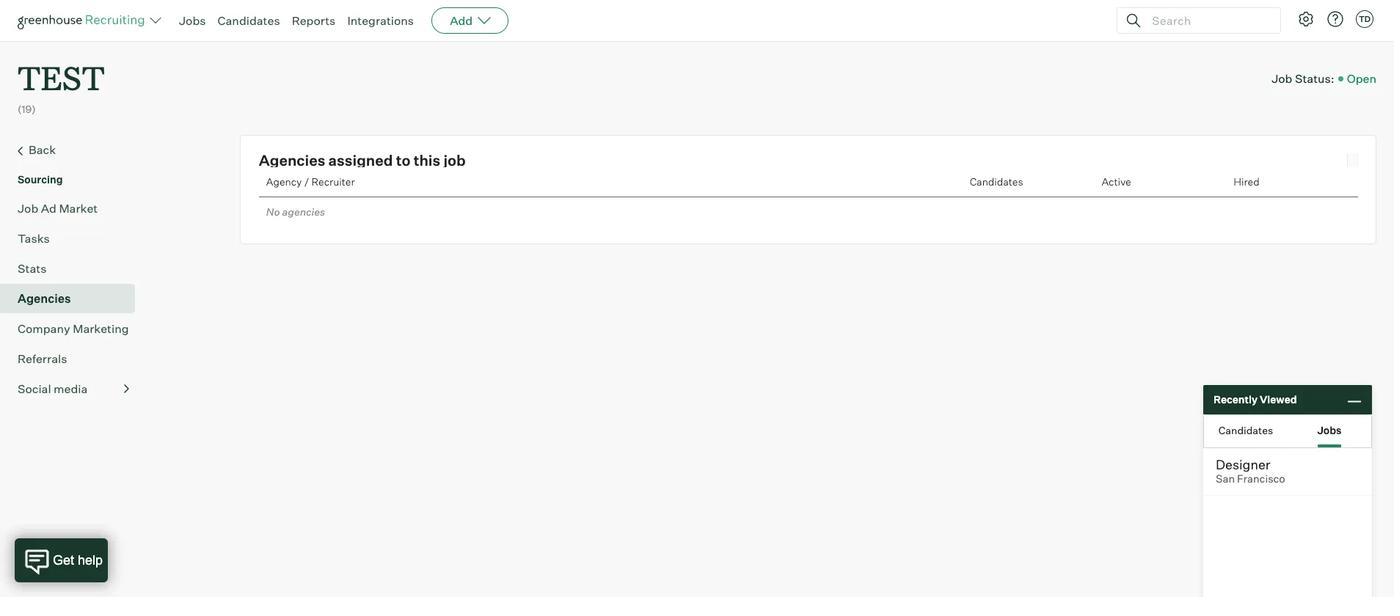 Task type: describe. For each thing, give the bounding box(es) containing it.
to
[[396, 151, 411, 169]]

add
[[450, 13, 473, 28]]

agencies
[[282, 205, 325, 218]]

referrals link
[[18, 350, 129, 367]]

francisco
[[1238, 473, 1286, 486]]

designer san francisco
[[1216, 457, 1286, 486]]

job ad market
[[18, 201, 98, 216]]

media
[[54, 381, 88, 396]]

jobs inside tab list
[[1318, 424, 1342, 436]]

back
[[29, 142, 56, 157]]

candidates inside tab list
[[1219, 424, 1274, 436]]

td button
[[1353, 7, 1377, 31]]

social
[[18, 381, 51, 396]]

0 horizontal spatial jobs
[[179, 13, 206, 28]]

market
[[59, 201, 98, 216]]

marketing
[[73, 321, 129, 336]]

reports link
[[292, 13, 336, 28]]

status:
[[1295, 71, 1335, 86]]

this
[[414, 151, 441, 169]]

active
[[1102, 176, 1132, 188]]

san
[[1216, 473, 1235, 486]]

recently
[[1214, 394, 1258, 406]]

add button
[[432, 7, 509, 34]]

reports
[[292, 13, 336, 28]]

job
[[444, 151, 466, 169]]

tasks link
[[18, 229, 129, 247]]

open
[[1347, 71, 1377, 86]]

designer
[[1216, 457, 1271, 473]]

integrations
[[347, 13, 414, 28]]

back link
[[18, 141, 129, 160]]

(19)
[[18, 103, 36, 115]]

jobs link
[[179, 13, 206, 28]]

agency / recruiter
[[266, 176, 355, 188]]

candidates link
[[218, 13, 280, 28]]

social media
[[18, 381, 88, 396]]

referrals
[[18, 351, 67, 366]]

Search text field
[[1149, 10, 1268, 31]]

td
[[1359, 14, 1371, 24]]

tasks
[[18, 231, 50, 246]]

greenhouse recruiting image
[[18, 12, 150, 29]]

social media link
[[18, 380, 129, 398]]



Task type: vqa. For each thing, say whether or not it's contained in the screenshot.
TEST DUMTWO
no



Task type: locate. For each thing, give the bounding box(es) containing it.
td button
[[1356, 10, 1374, 28]]

0 horizontal spatial job
[[18, 201, 38, 216]]

agencies link
[[18, 290, 129, 307]]

hired
[[1234, 176, 1260, 188]]

stats link
[[18, 260, 129, 277]]

job status:
[[1272, 71, 1335, 86]]

jobs
[[179, 13, 206, 28], [1318, 424, 1342, 436]]

tab list containing candidates
[[1204, 415, 1372, 448]]

candidates
[[218, 13, 280, 28], [970, 176, 1024, 188], [1219, 424, 1274, 436]]

company marketing
[[18, 321, 129, 336]]

0 vertical spatial job
[[1272, 71, 1293, 86]]

1 horizontal spatial job
[[1272, 71, 1293, 86]]

test link
[[18, 41, 105, 102]]

1 horizontal spatial agencies
[[259, 151, 325, 169]]

integrations link
[[347, 13, 414, 28]]

no
[[266, 205, 280, 218]]

0 vertical spatial jobs
[[179, 13, 206, 28]]

tab list
[[1204, 415, 1372, 448]]

no agencies
[[266, 205, 325, 218]]

company marketing link
[[18, 320, 129, 337]]

job for job status:
[[1272, 71, 1293, 86]]

job
[[1272, 71, 1293, 86], [18, 201, 38, 216]]

1 horizontal spatial candidates
[[970, 176, 1024, 188]]

sourcing
[[18, 173, 63, 185]]

0 vertical spatial agencies
[[259, 151, 325, 169]]

0 vertical spatial candidates
[[218, 13, 280, 28]]

agencies up company
[[18, 291, 71, 306]]

configure image
[[1298, 10, 1315, 28]]

viewed
[[1260, 394, 1297, 406]]

agency
[[266, 176, 302, 188]]

recruiter
[[312, 176, 355, 188]]

1 horizontal spatial jobs
[[1318, 424, 1342, 436]]

test (19)
[[18, 56, 105, 115]]

job left ad
[[18, 201, 38, 216]]

recently viewed
[[1214, 394, 1297, 406]]

ad
[[41, 201, 56, 216]]

1 vertical spatial jobs
[[1318, 424, 1342, 436]]

agencies for agencies
[[18, 291, 71, 306]]

stats
[[18, 261, 47, 276]]

assigned
[[328, 151, 393, 169]]

job ad market link
[[18, 199, 129, 217]]

test
[[18, 56, 105, 99]]

agencies
[[259, 151, 325, 169], [18, 291, 71, 306]]

agencies assigned to this job
[[259, 151, 466, 169]]

2 horizontal spatial candidates
[[1219, 424, 1274, 436]]

company
[[18, 321, 70, 336]]

0 horizontal spatial agencies
[[18, 291, 71, 306]]

0 horizontal spatial candidates
[[218, 13, 280, 28]]

1 vertical spatial agencies
[[18, 291, 71, 306]]

agencies up "agency"
[[259, 151, 325, 169]]

job left status:
[[1272, 71, 1293, 86]]

job for job ad market
[[18, 201, 38, 216]]

2 vertical spatial candidates
[[1219, 424, 1274, 436]]

agencies for agencies assigned to this job
[[259, 151, 325, 169]]

1 vertical spatial candidates
[[970, 176, 1024, 188]]

/
[[304, 176, 309, 188]]

1 vertical spatial job
[[18, 201, 38, 216]]



